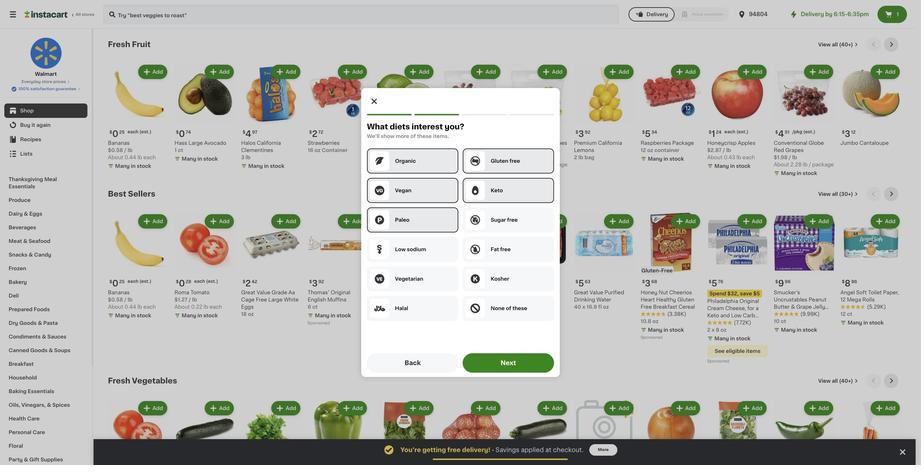 Task type: locate. For each thing, give the bounding box(es) containing it.
x right 40 at the bottom right of the page
[[582, 305, 585, 310]]

1 vertical spatial $ 0 25 each (est.)
[[109, 280, 151, 288]]

diets
[[390, 123, 410, 131]]

(7.72k)
[[734, 321, 751, 326]]

oz right 1.48
[[395, 321, 401, 326]]

bananas $0.58 / lb about 0.44 lb each for 0
[[108, 141, 156, 160]]

2 down lemons
[[574, 155, 577, 160]]

cantaloupe
[[860, 141, 889, 146]]

1
[[897, 12, 899, 17], [712, 130, 715, 138], [175, 148, 177, 153], [374, 148, 377, 153]]

$ 3 68
[[642, 280, 657, 288]]

frozen link
[[4, 262, 87, 276]]

ct right the '10'
[[781, 319, 786, 324]]

/pkg right 23
[[460, 130, 470, 134]]

0 horizontal spatial gluten
[[491, 159, 508, 164]]

seedless down $4.81 per package (estimated) element
[[524, 141, 548, 146]]

1 vertical spatial bananas $0.58 / lb about 0.44 lb each
[[108, 290, 156, 310]]

1 horizontal spatial eggs
[[241, 305, 254, 310]]

3 for honey nut cheerios heart healthy gluten free breakfast cereal
[[645, 280, 651, 288]]

3 view from the top
[[818, 379, 831, 384]]

$ inside $ 4 51
[[775, 130, 778, 135]]

3 for premium california lemons
[[578, 130, 584, 138]]

x inside great value purified drinking water 40 x 16.9 fl oz
[[582, 305, 585, 310]]

0 horizontal spatial breakfast
[[9, 362, 34, 367]]

x left 1.48
[[379, 321, 382, 326]]

red
[[774, 148, 784, 153], [441, 148, 451, 153]]

1 horizontal spatial 42
[[388, 141, 394, 146]]

3 all from the top
[[832, 379, 838, 384]]

care down vinegars,
[[27, 417, 40, 422]]

spend
[[377, 292, 393, 297], [710, 292, 726, 297]]

1 vertical spatial $0.25 each (estimated) element
[[108, 277, 169, 289]]

value up "water"
[[590, 290, 603, 295]]

ct inside thomas' original english muffins 6 ct
[[312, 305, 318, 310]]

about
[[108, 155, 123, 160], [707, 155, 723, 160], [508, 162, 523, 167], [774, 162, 789, 167], [441, 162, 456, 167], [108, 305, 123, 310], [175, 305, 190, 310]]

delivery inside delivery by 6:15-6:35pm link
[[801, 12, 824, 17]]

0 vertical spatial view
[[818, 42, 831, 47]]

delivery for delivery by 6:15-6:35pm
[[801, 12, 824, 17]]

1 (40+) from the top
[[839, 42, 853, 47]]

None search field
[[103, 4, 619, 24]]

2 vertical spatial item carousel region
[[108, 374, 901, 466]]

1 horizontal spatial large
[[268, 298, 283, 303]]

1 california from the left
[[598, 141, 622, 146]]

0 vertical spatial $0.58
[[108, 148, 123, 153]]

2 view all (40+) from the top
[[818, 379, 853, 384]]

1 $0.58 from the top
[[108, 148, 123, 153]]

1 25 from the top
[[119, 130, 125, 135]]

0 horizontal spatial 42
[[252, 280, 257, 284]]

about inside roma tomato $1.27 / lb about 0.22 lb each
[[175, 305, 190, 310]]

$ 8 86
[[842, 280, 857, 288]]

$0.25 each (estimated) element for each (est.)
[[108, 277, 169, 289]]

breakfast inside the honey nut cheerios heart healthy gluten free breakfast cereal
[[653, 305, 677, 310]]

16 down '80%/20%'
[[508, 305, 513, 310]]

& left gift
[[24, 458, 28, 463]]

great inside great value purified drinking water 40 x 16.9 fl oz
[[574, 290, 588, 295]]

low
[[395, 247, 406, 252], [731, 313, 742, 319]]

fresh fruit
[[108, 41, 151, 48]]

92 for premium california lemons
[[585, 130, 591, 135]]

goods down "prepared foods"
[[19, 321, 37, 326]]

$ inside $ 5 76
[[709, 280, 712, 284]]

1 horizontal spatial grapes
[[549, 141, 567, 146]]

0 horizontal spatial these
[[417, 134, 432, 139]]

sodium
[[407, 247, 426, 252]]

2 (40+) from the top
[[839, 379, 853, 384]]

5 for $ 5 76
[[712, 280, 717, 288]]

1 save from the left
[[407, 292, 419, 297]]

dry goods & pasta link
[[4, 317, 87, 330]]

view inside popup button
[[818, 192, 831, 197]]

8 inside 'product' group
[[845, 280, 851, 288]]

5 left 63
[[578, 280, 584, 288]]

2 great from the left
[[241, 290, 255, 296]]

free right cage
[[256, 298, 267, 303]]

avocado
[[204, 141, 226, 146]]

2 spend from the left
[[710, 292, 726, 297]]

$ 3 92 for thomas' original english muffins
[[309, 280, 324, 288]]

4 for $ 4 97
[[245, 130, 251, 138]]

keto up sugar on the right top of the page
[[491, 188, 503, 193]]

hass
[[175, 141, 187, 146]]

2 vertical spatial fresh
[[108, 378, 130, 385]]

goods for dry
[[19, 321, 37, 326]]

oz right 10.8
[[653, 319, 659, 324]]

spend for 3
[[377, 292, 393, 297]]

3 down halos
[[241, 155, 244, 160]]

1 vertical spatial free
[[256, 298, 267, 303]]

best sellers
[[108, 190, 155, 198]]

$1.98 down bag
[[508, 155, 521, 160]]

2 vertical spatial x
[[712, 328, 715, 333]]

1 vertical spatial gluten
[[677, 298, 694, 303]]

1 horizontal spatial /pkg
[[793, 130, 802, 134]]

product group containing 8
[[841, 213, 901, 328]]

1 $5 from the left
[[420, 292, 427, 297]]

$ inside '$ 3 12'
[[842, 130, 845, 135]]

thanksgiving
[[9, 177, 43, 182]]

a-
[[479, 290, 485, 296]]

sponsored badge image down 8 x 1.48 oz
[[374, 353, 396, 357]]

great for 5
[[574, 290, 588, 295]]

1 /pkg from the left
[[793, 130, 802, 134]]

5 inside $5.23 per package (estimated) element
[[445, 130, 451, 138]]

12 inside '$ 3 12'
[[851, 130, 856, 135]]

save right $32,
[[740, 292, 752, 297]]

1 vertical spatial (40+)
[[839, 379, 853, 384]]

all for 3
[[832, 42, 838, 47]]

0 vertical spatial breakfast
[[653, 305, 677, 310]]

red down conventional on the right of page
[[774, 148, 784, 153]]

2 package from the left
[[812, 162, 834, 167]]

breakfast up household
[[9, 362, 34, 367]]

2 save from the left
[[740, 292, 752, 297]]

lemons
[[574, 148, 594, 153]]

$ 3 92 up premium on the right of the page
[[576, 130, 591, 138]]

1 horizontal spatial free
[[641, 305, 652, 310]]

ritz
[[374, 299, 384, 304]]

1 vertical spatial large
[[268, 298, 283, 303]]

oz right fl
[[603, 305, 609, 310]]

seedless inside sun harvest seedless red grapes $2.18 / lb about 2.4 lb / package
[[473, 141, 496, 146]]

value inside great value grade aa cage free large white eggs 18 oz
[[257, 290, 270, 296]]

eggs
[[29, 212, 42, 217], [241, 305, 254, 310]]

5 for $ 5 23 /pkg (est.)
[[445, 130, 451, 138]]

0 horizontal spatial 4
[[245, 130, 251, 138]]

personal care link
[[4, 426, 87, 440]]

low left sodium
[[395, 247, 406, 252]]

oz down strawberries
[[315, 148, 321, 153]]

seedless down $5.23 per package (estimated) element
[[473, 141, 496, 146]]

1 spend from the left
[[377, 292, 393, 297]]

16
[[308, 148, 313, 153], [508, 305, 513, 310]]

$1.98 inside green seedless grapes bag $1.98 / lb about 2.43 lb / package
[[508, 155, 521, 160]]

& left candy
[[29, 253, 33, 258]]

2 down the lifestyle
[[707, 328, 711, 333]]

spend up ritz
[[377, 292, 393, 297]]

$1.27
[[175, 298, 188, 303]]

& right dairy
[[24, 212, 28, 217]]

1 bananas from the top
[[108, 141, 130, 146]]

x down the lifestyle
[[712, 328, 715, 333]]

original up for
[[740, 299, 759, 304]]

great up drinking
[[574, 290, 588, 295]]

2 horizontal spatial x
[[712, 328, 715, 333]]

$0.28 each (estimated) element
[[175, 277, 235, 289]]

0 horizontal spatial free
[[256, 298, 267, 303]]

grapes down the harvest
[[452, 148, 471, 153]]

0 vertical spatial 92
[[585, 130, 591, 135]]

1 vertical spatial item carousel region
[[108, 187, 901, 369]]

view all (40+) button for fresh vegetables
[[816, 374, 861, 389]]

care for health care
[[27, 417, 40, 422]]

eggs inside great value grade aa cage free large white eggs 18 oz
[[241, 305, 254, 310]]

halos california clementines 3 lb
[[241, 141, 281, 160]]

0 vertical spatial low
[[395, 247, 406, 252]]

of right the more
[[411, 134, 416, 139]]

free for gluten free
[[510, 159, 520, 164]]

18 right 22
[[457, 280, 462, 284]]

sponsored badge image
[[308, 322, 330, 326], [641, 336, 663, 340], [374, 353, 396, 357], [707, 360, 729, 364]]

free for fat free
[[500, 247, 511, 252]]

$ inside $ 0 74
[[176, 130, 179, 135]]

/pkg right 51
[[793, 130, 802, 134]]

3 left 68
[[645, 280, 651, 288]]

delivery
[[801, 12, 824, 17], [647, 12, 668, 17]]

essentials down "thanksgiving"
[[9, 184, 35, 189]]

1 vertical spatial keto
[[707, 313, 719, 319]]

2 view all (40+) button from the top
[[816, 374, 861, 389]]

great inside great value grade aa cage free large white eggs 18 oz
[[241, 290, 255, 296]]

free
[[510, 159, 520, 164], [507, 218, 518, 223], [500, 247, 511, 252], [448, 448, 461, 453]]

1 vertical spatial essentials
[[28, 389, 54, 394]]

(est.) inside $ 5 23 /pkg (est.)
[[471, 130, 483, 134]]

party
[[9, 458, 23, 463]]

0 horizontal spatial $ 3 92
[[309, 280, 324, 288]]

oz down '80%/20%'
[[514, 305, 520, 310]]

grade
[[272, 290, 287, 296]]

0 vertical spatial view all (40+) button
[[816, 37, 861, 52]]

1 vertical spatial 18
[[241, 312, 247, 317]]

92 up thomas'
[[318, 280, 324, 284]]

pasta
[[43, 321, 58, 326]]

3 up jumbo
[[845, 130, 851, 138]]

each inside roma tomato $1.27 / lb about 0.22 lb each
[[210, 305, 222, 310]]

1 vertical spatial 8
[[374, 321, 378, 326]]

• savings applied at checkout.
[[492, 448, 584, 453]]

1 view all (40+) from the top
[[818, 42, 853, 47]]

$ inside the $ 4 97
[[243, 130, 245, 135]]

fresh left fruit
[[108, 41, 130, 48]]

0 vertical spatial item carousel region
[[108, 37, 901, 181]]

save for 5
[[740, 292, 752, 297]]

$4.51 per package (estimated) element
[[774, 127, 835, 140]]

0 horizontal spatial california
[[257, 141, 281, 146]]

$1.98 inside conventional globe red grapes $1.98 / lb about 2.28 lb / package
[[774, 155, 788, 160]]

42 inside lime 42 1 each
[[388, 141, 394, 146]]

item carousel region
[[108, 37, 901, 181], [108, 187, 901, 369], [108, 374, 901, 466]]

2 bananas $0.58 / lb about 0.44 lb each from the top
[[108, 290, 156, 310]]

1 horizontal spatial low
[[731, 313, 742, 319]]

1 package from the left
[[546, 162, 568, 167]]

2 vertical spatial original
[[374, 306, 394, 311]]

1 horizontal spatial breakfast
[[653, 305, 677, 310]]

0 vertical spatial large
[[189, 141, 203, 146]]

0 vertical spatial fresh
[[108, 41, 130, 48]]

philadelphia
[[707, 299, 738, 304]]

0 vertical spatial $ 0 25 each (est.)
[[109, 130, 151, 138]]

2 $0.58 from the top
[[108, 298, 123, 303]]

sponsored badge image for thomas' original english muffins
[[308, 322, 330, 326]]

1 $ 0 25 each (est.) from the top
[[109, 130, 151, 138]]

package down the 'globe'
[[812, 162, 834, 167]]

keto inside philadelphia original cream cheese, for a keto and low carb lifestyle
[[707, 313, 719, 319]]

18 down cage
[[241, 312, 247, 317]]

2 vertical spatial all
[[832, 379, 838, 384]]

1 vertical spatial breakfast
[[9, 362, 34, 367]]

0 horizontal spatial seedless
[[473, 141, 496, 146]]

2 4 from the left
[[245, 130, 251, 138]]

2 $0.25 each (estimated) element from the top
[[108, 277, 169, 289]]

0 vertical spatial 42
[[388, 141, 394, 146]]

1 vertical spatial all
[[832, 192, 838, 197]]

green
[[508, 141, 523, 146]]

california up clementines
[[257, 141, 281, 146]]

1 horizontal spatial package
[[546, 162, 568, 167]]

fat free
[[491, 247, 511, 252]]

& left sauces
[[42, 335, 46, 340]]

fresh left vegetables
[[108, 378, 130, 385]]

0 horizontal spatial low
[[395, 247, 406, 252]]

0 horizontal spatial x
[[379, 321, 382, 326]]

2 $1.98 from the left
[[774, 155, 788, 160]]

1 view from the top
[[818, 42, 831, 47]]

1 vertical spatial goods
[[30, 348, 48, 353]]

1 vertical spatial of
[[506, 306, 511, 311]]

ct right 6
[[312, 305, 318, 310]]

fruit
[[132, 41, 151, 48]]

free right fat
[[500, 247, 511, 252]]

2 california from the left
[[257, 141, 281, 146]]

$ inside $ 0 28 each (est.)
[[176, 280, 179, 284]]

original inside philadelphia original cream cheese, for a keto and low carb lifestyle
[[740, 299, 759, 304]]

$ inside the $ 5 63
[[576, 280, 578, 284]]

1 view all (40+) button from the top
[[816, 37, 861, 52]]

1 inside hass large avocado 1 ct
[[175, 148, 177, 153]]

0 vertical spatial all
[[832, 42, 838, 47]]

personal care
[[9, 430, 45, 435]]

clementines
[[241, 148, 273, 153]]

lb inside premium california lemons 2 lb bag
[[579, 155, 583, 160]]

these inside what diets interest you? we'll show more of these items.
[[417, 134, 432, 139]]

1 value from the left
[[590, 290, 603, 295]]

aa
[[289, 290, 295, 296]]

main content
[[94, 29, 916, 466]]

sponsored badge image down 6
[[308, 322, 330, 326]]

25 for 0
[[119, 130, 125, 135]]

& left pasta
[[38, 321, 42, 326]]

goods
[[19, 321, 37, 326], [30, 348, 48, 353]]

$2.87
[[707, 148, 722, 153]]

0 vertical spatial eggs
[[29, 212, 42, 217]]

breakfast
[[653, 305, 677, 310], [9, 362, 34, 367]]

1 0.44 from the top
[[125, 155, 136, 160]]

100% satisfaction guarantee
[[18, 87, 76, 91]]

gluten up cereal
[[677, 298, 694, 303]]

1 horizontal spatial california
[[598, 141, 622, 146]]

$5 for 5
[[753, 292, 760, 297]]

2 $5 from the left
[[753, 292, 760, 297]]

each inside lime 42 1 each
[[378, 148, 391, 153]]

0 horizontal spatial 16
[[308, 148, 313, 153]]

4 left 51
[[778, 130, 784, 138]]

2 horizontal spatial grapes
[[785, 148, 804, 153]]

view for 3
[[818, 42, 831, 47]]

view all (40+) for fruit
[[818, 42, 853, 47]]

$ inside $ 0 33
[[376, 130, 379, 135]]

5 left 76
[[712, 280, 717, 288]]

original inside thomas' original english muffins 6 ct
[[331, 290, 350, 295]]

1 vertical spatial 25
[[119, 280, 125, 284]]

0 vertical spatial bananas $0.58 / lb about 0.44 lb each
[[108, 141, 156, 160]]

gluten-
[[641, 269, 661, 274]]

california inside premium california lemons 2 lb bag
[[598, 141, 622, 146]]

raspberries
[[641, 141, 671, 146]]

care up "floral" link
[[33, 430, 45, 435]]

0 horizontal spatial package
[[476, 162, 498, 167]]

4 left 97
[[245, 130, 251, 138]]

(3.38k)
[[667, 312, 686, 317]]

walmart logo image
[[30, 37, 62, 69]]

2 vertical spatial view
[[818, 379, 831, 384]]

a
[[756, 306, 759, 311]]

(est.) inside $1.24 each (estimated) element
[[737, 130, 748, 134]]

0 vertical spatial 0.44
[[125, 155, 136, 160]]

prepared foods link
[[4, 303, 87, 317]]

1 horizontal spatial keto
[[707, 313, 719, 319]]

fresh for fresh fruit
[[108, 41, 130, 48]]

paper
[[441, 298, 456, 303]]

12 inside angel soft toilet paper, 12 mega rolls
[[841, 298, 846, 303]]

dairy
[[9, 212, 23, 217]]

snacks & candy
[[9, 253, 51, 258]]

1 $1.98 from the left
[[508, 155, 521, 160]]

& inside smucker's uncrustables peanut butter & grape jelly sandwich
[[791, 305, 795, 310]]

2 /pkg from the left
[[460, 130, 470, 134]]

1 bananas $0.58 / lb about 0.44 lb each from the top
[[108, 141, 156, 160]]

2 25 from the top
[[119, 280, 125, 284]]

0 horizontal spatial 18
[[241, 312, 247, 317]]

original down ritz
[[374, 306, 394, 311]]

$ 0 25 each (est.) for 0
[[109, 130, 151, 138]]

paleo
[[395, 218, 410, 223]]

product group containing 22
[[441, 213, 502, 328]]

original for cheese,
[[740, 299, 759, 304]]

applied
[[521, 448, 544, 453]]

1 $0.25 each (estimated) element from the top
[[108, 127, 169, 140]]

spices
[[52, 403, 70, 408]]

$ inside $ 1 24
[[709, 130, 712, 135]]

large down grade
[[268, 298, 283, 303]]

each
[[128, 130, 138, 134], [725, 130, 736, 134], [378, 148, 391, 153], [143, 155, 156, 160], [743, 155, 755, 160], [128, 280, 138, 284], [194, 280, 205, 284], [143, 305, 156, 310], [210, 305, 222, 310]]

1 horizontal spatial $1.98
[[774, 155, 788, 160]]

3 left 88
[[379, 280, 384, 288]]

large down "74" at left
[[189, 141, 203, 146]]

68
[[651, 280, 657, 284]]

gluten inside 'add your shopping preferences' element
[[491, 159, 508, 164]]

$4.81 per package (estimated) element
[[508, 127, 568, 140]]

vegan
[[395, 188, 411, 193]]

25 for each (est.)
[[119, 280, 125, 284]]

goods for canned
[[30, 348, 48, 353]]

42 down show
[[388, 141, 394, 146]]

california inside halos california clementines 3 lb
[[257, 141, 281, 146]]

large
[[189, 141, 203, 146], [268, 298, 283, 303]]

peanut
[[809, 298, 827, 303]]

seedless inside green seedless grapes bag $1.98 / lb about 2.43 lb / package
[[524, 141, 548, 146]]

0 horizontal spatial grapes
[[452, 148, 471, 153]]

free right getting
[[448, 448, 461, 453]]

$1.98 down conventional on the right of page
[[774, 155, 788, 160]]

0 vertical spatial 16
[[308, 148, 313, 153]]

1 vertical spatial view all (40+) button
[[816, 374, 861, 389]]

0 vertical spatial 25
[[119, 130, 125, 135]]

package right 2.4
[[476, 162, 498, 167]]

4 for $ 4 51
[[778, 130, 784, 138]]

0 vertical spatial gluten
[[491, 159, 508, 164]]

1 horizontal spatial seedless
[[524, 141, 548, 146]]

8 left 1.48
[[374, 321, 378, 326]]

california right premium on the right of the page
[[598, 141, 622, 146]]

great up cage
[[241, 290, 255, 296]]

/pkg
[[793, 130, 802, 134], [460, 130, 470, 134]]

free down bag
[[510, 159, 520, 164]]

(5.29k)
[[867, 305, 886, 310]]

original inside ritz fresh stacks original crackers
[[374, 306, 394, 311]]

walmart
[[35, 72, 57, 77]]

1 vertical spatial view
[[818, 192, 831, 197]]

oz down the lifestyle
[[721, 328, 727, 333]]

3 item carousel region from the top
[[108, 374, 901, 466]]

1 horizontal spatial 18
[[457, 280, 462, 284]]

1 inside lime 42 1 each
[[374, 148, 377, 153]]

& down uncrustables
[[791, 305, 795, 310]]

$5.23 per package (estimated) element
[[441, 127, 502, 140]]

0 vertical spatial 8
[[845, 280, 851, 288]]

foods
[[34, 307, 50, 312]]

grapes inside green seedless grapes bag $1.98 / lb about 2.43 lb / package
[[549, 141, 567, 146]]

fresh down '$20,'
[[385, 299, 399, 304]]

ct down the hass
[[178, 148, 183, 153]]

view for 8
[[818, 192, 831, 197]]

1 horizontal spatial spend
[[710, 292, 726, 297]]

2 seedless from the left
[[473, 141, 496, 146]]

best
[[108, 190, 126, 198]]

&
[[24, 212, 28, 217], [23, 239, 27, 244], [29, 253, 33, 258], [791, 305, 795, 310], [38, 321, 42, 326], [42, 335, 46, 340], [49, 348, 53, 353], [47, 403, 51, 408], [24, 458, 28, 463]]

keto down cream
[[707, 313, 719, 319]]

86
[[851, 280, 857, 284]]

& left soups
[[49, 348, 53, 353]]

1 seedless from the left
[[524, 141, 548, 146]]

1 horizontal spatial save
[[740, 292, 752, 297]]

california for halos california clementines 3 lb
[[257, 141, 281, 146]]

1 vertical spatial bananas
[[108, 290, 130, 295]]

3 package from the left
[[476, 162, 498, 167]]

8 left the 86
[[845, 280, 851, 288]]

sponsored badge image down 10.8 oz
[[641, 336, 663, 340]]

1 horizontal spatial great
[[574, 290, 588, 295]]

care for personal care
[[33, 430, 45, 435]]

2 value from the left
[[257, 290, 270, 296]]

sandwich
[[774, 312, 799, 317]]

$ 3 92 up thomas'
[[309, 280, 324, 288]]

0 vertical spatial of
[[411, 134, 416, 139]]

free
[[661, 269, 673, 274], [256, 298, 267, 303], [641, 305, 652, 310]]

delivery for delivery
[[647, 12, 668, 17]]

1 horizontal spatial 8
[[716, 328, 719, 333]]

view
[[818, 42, 831, 47], [818, 192, 831, 197], [818, 379, 831, 384]]

1 great from the left
[[574, 290, 588, 295]]

42 inside $ 2 42
[[252, 280, 257, 284]]

1 all from the top
[[832, 42, 838, 47]]

0 horizontal spatial of
[[411, 134, 416, 139]]

dry goods & pasta
[[9, 321, 58, 326]]

goods down condiments & sauces
[[30, 348, 48, 353]]

$ inside $ 9 96
[[775, 280, 778, 284]]

1 horizontal spatial gluten
[[677, 298, 694, 303]]

$ 0 25 each (est.) for each (est.)
[[109, 280, 151, 288]]

1 vertical spatial 92
[[318, 280, 324, 284]]

0 vertical spatial $ 3 92
[[576, 130, 591, 138]]

product group
[[108, 63, 169, 171], [175, 63, 235, 164], [241, 63, 302, 171], [308, 63, 369, 154], [374, 63, 435, 164], [441, 63, 502, 179], [508, 63, 568, 179], [574, 63, 635, 161], [641, 63, 702, 164], [707, 63, 768, 171], [774, 63, 835, 179], [841, 63, 901, 147], [108, 213, 169, 321], [175, 213, 235, 321], [241, 213, 302, 318], [308, 213, 369, 328], [374, 213, 435, 358], [441, 213, 502, 328], [508, 213, 568, 321], [574, 213, 635, 311], [641, 213, 702, 342], [707, 213, 768, 366], [774, 213, 835, 335], [841, 213, 901, 328], [108, 400, 169, 466], [175, 400, 235, 466], [241, 400, 302, 466], [308, 400, 369, 466], [374, 400, 435, 466], [441, 400, 502, 466], [508, 400, 568, 466], [574, 400, 635, 466], [641, 400, 702, 466], [707, 400, 768, 466], [774, 400, 835, 466], [841, 400, 901, 466]]

value inside great value purified drinking water 40 x 16.9 fl oz
[[590, 290, 603, 295]]

2 0.44 from the top
[[125, 305, 136, 310]]

eggs inside dairy & eggs link
[[29, 212, 42, 217]]

3 up thomas'
[[312, 280, 318, 288]]

x for 5
[[712, 328, 715, 333]]

$1.98 for bag
[[508, 155, 521, 160]]

1 vertical spatial view all (40+)
[[818, 379, 853, 384]]

eggs up 'beverages' link
[[29, 212, 42, 217]]

package inside green seedless grapes bag $1.98 / lb about 2.43 lb / package
[[546, 162, 568, 167]]

free inside great value grade aa cage free large white eggs 18 oz
[[256, 298, 267, 303]]

/pkg inside $ 5 23 /pkg (est.)
[[460, 130, 470, 134]]

sponsored badge image for honey nut cheerios heart healthy gluten free breakfast cereal
[[641, 336, 663, 340]]

2 all from the top
[[832, 192, 838, 197]]

0 vertical spatial free
[[661, 269, 673, 274]]

oz inside great value grade aa cage free large white eggs 18 oz
[[248, 312, 254, 317]]

red down sun
[[441, 148, 451, 153]]

1 vertical spatial care
[[33, 430, 45, 435]]

0 horizontal spatial keto
[[491, 188, 503, 193]]

1 horizontal spatial value
[[590, 290, 603, 295]]

value left grade
[[257, 290, 270, 296]]

18 inside great value grade aa cage free large white eggs 18 oz
[[241, 312, 247, 317]]

fresh
[[108, 41, 130, 48], [385, 299, 399, 304], [108, 378, 130, 385]]

free inside the honey nut cheerios heart healthy gluten free breakfast cereal
[[641, 305, 652, 310]]

8 down the lifestyle
[[716, 328, 719, 333]]

oz down cage
[[248, 312, 254, 317]]

42 up cage
[[252, 280, 257, 284]]

these down interest
[[417, 134, 432, 139]]

value for 2
[[257, 290, 270, 296]]

everyday store prices link
[[21, 79, 70, 85]]

interest
[[412, 123, 443, 131]]

grapes down conventional on the right of page
[[785, 148, 804, 153]]

item carousel region containing fresh vegetables
[[108, 374, 901, 466]]

2 bananas from the top
[[108, 290, 130, 295]]

0 horizontal spatial /pkg
[[460, 130, 470, 134]]

all inside popup button
[[832, 192, 838, 197]]

fresh for fresh vegetables
[[108, 378, 130, 385]]

$0.25 each (estimated) element
[[108, 127, 169, 140], [108, 277, 169, 289]]

lime 42 1 each
[[374, 141, 394, 153]]

$5 up a
[[753, 292, 760, 297]]

what diets interest you? we'll show more of these items.
[[367, 123, 464, 139]]

16 inside 'strawberries 16 oz container'
[[308, 148, 313, 153]]

1 vertical spatial x
[[379, 321, 382, 326]]

1 horizontal spatial 4
[[778, 130, 784, 138]]

0.44 for 0
[[125, 155, 136, 160]]

delivery inside delivery 'button'
[[647, 12, 668, 17]]

essentials inside thanksgiving meal essentials
[[9, 184, 35, 189]]

0 vertical spatial essentials
[[9, 184, 35, 189]]

1 vertical spatial original
[[740, 299, 759, 304]]

vegetables
[[132, 378, 177, 385]]

1 red from the left
[[774, 148, 784, 153]]

rolls
[[863, 298, 875, 303]]

1 horizontal spatial of
[[506, 306, 511, 311]]

5 for $ 5 63
[[578, 280, 584, 288]]

$0.25 each (estimated) element for 0
[[108, 127, 169, 140]]

$5 down the vegetarian
[[420, 292, 427, 297]]

sellers
[[128, 190, 155, 198]]

1 vertical spatial 42
[[252, 280, 257, 284]]

76
[[718, 280, 723, 284]]

breakfast down healthy
[[653, 305, 677, 310]]

1 4 from the left
[[778, 130, 784, 138]]

strawberries
[[308, 141, 340, 146]]

package inside conventional globe red grapes $1.98 / lb about 2.28 lb / package
[[812, 162, 834, 167]]

0 horizontal spatial 8
[[374, 321, 378, 326]]

each inside honeycrisp apples $2.87 / lb about 0.43 lb each
[[743, 155, 755, 160]]

72
[[318, 130, 323, 135]]

raspberries package 12 oz container
[[641, 141, 694, 153]]

0 vertical spatial care
[[27, 417, 40, 422]]

2 $ 0 25 each (est.) from the top
[[109, 280, 151, 288]]

2 view from the top
[[818, 192, 831, 197]]

oz
[[315, 148, 321, 153], [647, 148, 653, 153], [514, 305, 520, 310], [603, 305, 609, 310], [248, 312, 254, 317], [653, 319, 659, 324], [395, 321, 401, 326], [721, 328, 727, 333]]

spend up philadelphia
[[710, 292, 726, 297]]

3 up premium on the right of the page
[[578, 130, 584, 138]]

0 horizontal spatial delivery
[[647, 12, 668, 17]]

bakery link
[[4, 276, 87, 289]]

2 red from the left
[[441, 148, 451, 153]]



Task type: describe. For each thing, give the bounding box(es) containing it.
$ 0 74
[[176, 130, 191, 138]]

grape
[[796, 305, 812, 310]]

grapes inside sun harvest seedless red grapes $2.18 / lb about 2.4 lb / package
[[452, 148, 471, 153]]

2 item carousel region from the top
[[108, 187, 901, 369]]

floral link
[[4, 440, 87, 453]]

$ inside $ 2 42
[[243, 280, 245, 284]]

store
[[42, 80, 52, 84]]

oz inside raspberries package 12 oz container
[[647, 148, 653, 153]]

$ inside $ 8 86
[[842, 280, 845, 284]]

free inside treatment tracker modal dialog
[[448, 448, 461, 453]]

add your shopping preferences element
[[361, 88, 560, 377]]

fresh inside ritz fresh stacks original crackers
[[385, 299, 399, 304]]

beef chuck, ground, 80%/20% 16 oz
[[508, 290, 560, 310]]

jumbo
[[841, 141, 858, 146]]

crackers
[[395, 306, 418, 311]]

instacart logo image
[[24, 10, 68, 19]]

ct inside hass large avocado 1 ct
[[178, 148, 183, 153]]

2.4
[[458, 162, 466, 167]]

prepared foods
[[9, 307, 50, 312]]

$1.98 for grapes
[[774, 155, 788, 160]]

large inside great value grade aa cage free large white eggs 18 oz
[[268, 298, 283, 303]]

low inside philadelphia original cream cheese, for a keto and low carb lifestyle
[[731, 313, 742, 319]]

great value purified drinking water 40 x 16.9 fl oz
[[574, 290, 624, 310]]

view all (40+) button for fresh fruit
[[816, 37, 861, 52]]

grapes inside conventional globe red grapes $1.98 / lb about 2.28 lb / package
[[785, 148, 804, 153]]

hass large avocado 1 ct
[[175, 141, 226, 153]]

bananas $0.58 / lb about 0.44 lb each for each (est.)
[[108, 290, 156, 310]]

honeycrisp
[[707, 141, 737, 146]]

package for green seedless grapes bag $1.98 / lb about 2.43 lb / package
[[546, 162, 568, 167]]

muffins
[[327, 298, 347, 303]]

original for muffins
[[331, 290, 350, 295]]

$ 4 51
[[775, 130, 790, 138]]

soft
[[856, 290, 867, 296]]

value for 5
[[590, 290, 603, 295]]

(40+) for fruit
[[839, 42, 853, 47]]

18 inside 22 18
[[457, 280, 462, 284]]

none
[[491, 306, 505, 311]]

container
[[655, 148, 679, 153]]

organic
[[395, 159, 416, 164]]

paper,
[[883, 290, 899, 296]]

2 left 72
[[312, 130, 317, 138]]

$ 3 92 for premium california lemons
[[576, 130, 591, 138]]

(40+) for vegetables
[[839, 379, 853, 384]]

more
[[396, 134, 409, 139]]

sponsored badge image down see
[[707, 360, 729, 364]]

produce link
[[4, 194, 87, 207]]

main content containing 0
[[94, 29, 916, 466]]

$2.18
[[441, 155, 454, 160]]

$1.24 each (estimated) element
[[707, 127, 768, 140]]

$ 4 97
[[243, 130, 258, 138]]

product group containing 1
[[707, 63, 768, 171]]

free for sugar free
[[507, 218, 518, 223]]

each inside $ 0 28 each (est.)
[[194, 280, 205, 284]]

oz inside great value purified drinking water 40 x 16.9 fl oz
[[603, 305, 609, 310]]

gift
[[29, 458, 39, 463]]

spend for 5
[[710, 292, 726, 297]]

jelly
[[813, 305, 825, 310]]

3 for thomas' original english muffins
[[312, 280, 318, 288]]

x for 3
[[379, 321, 382, 326]]

(30+)
[[839, 192, 853, 197]]

80%/20%
[[508, 298, 532, 303]]

large inside hass large avocado 1 ct
[[189, 141, 203, 146]]

/pkg inside $4.51 per package (estimated) element
[[793, 130, 802, 134]]

kosher
[[491, 277, 509, 282]]

view all (40+) for vegetables
[[818, 379, 853, 384]]

premium
[[574, 141, 597, 146]]

what
[[367, 123, 388, 131]]

back
[[405, 361, 421, 366]]

$ 3 88
[[376, 280, 391, 288]]

all for 8
[[832, 192, 838, 197]]

2 vertical spatial 8
[[716, 328, 719, 333]]

10 ct
[[774, 319, 786, 324]]

bag
[[508, 148, 517, 153]]

2.28
[[791, 162, 802, 167]]

california for premium california lemons 2 lb bag
[[598, 141, 622, 146]]

$ inside $ 5 34
[[642, 130, 645, 135]]

& right meat
[[23, 239, 27, 244]]

health
[[9, 417, 26, 422]]

3 for jumbo cantaloupe
[[845, 130, 851, 138]]

about inside sun harvest seedless red grapes $2.18 / lb about 2.4 lb / package
[[441, 162, 456, 167]]

deli
[[9, 294, 19, 299]]

thanksgiving meal essentials
[[9, 177, 57, 189]]

angel soft toilet paper, 12 mega rolls
[[841, 290, 899, 303]]

dry
[[9, 321, 18, 326]]

beef
[[508, 290, 519, 295]]

of inside what diets interest you? we'll show more of these items.
[[411, 134, 416, 139]]

1 horizontal spatial these
[[513, 306, 527, 311]]

sponsored badge image for ritz fresh stacks original crackers
[[374, 353, 396, 357]]

all stores
[[76, 13, 95, 17]]

ct down mega
[[847, 312, 852, 317]]

(est.) inside $4.51 per package (estimated) element
[[804, 130, 815, 134]]

back button
[[367, 354, 458, 373]]

1 inside button
[[897, 12, 899, 17]]

bananas for each (est.)
[[108, 290, 130, 295]]

buy it again link
[[4, 118, 87, 132]]

low sodium
[[395, 247, 426, 252]]

$ inside $ 3 88
[[376, 280, 379, 284]]

you?
[[445, 123, 464, 131]]

oz inside 'strawberries 16 oz container'
[[315, 148, 321, 153]]

canned
[[9, 348, 29, 353]]

product group containing 9
[[774, 213, 835, 335]]

all stores link
[[24, 4, 95, 24]]

gluten inside the honey nut cheerios heart healthy gluten free breakfast cereal
[[677, 298, 694, 303]]

next
[[501, 361, 516, 366]]

halos
[[241, 141, 256, 146]]

$5 for 3
[[420, 292, 427, 297]]

condiments
[[9, 335, 41, 340]]

lb inside halos california clementines 3 lb
[[246, 155, 251, 160]]

$ inside "$ 2 72"
[[309, 130, 312, 135]]

/ inside honeycrisp apples $2.87 / lb about 0.43 lb each
[[723, 148, 725, 153]]

smucker's uncrustables peanut butter & grape jelly sandwich
[[774, 290, 827, 317]]

& left spices
[[47, 403, 51, 408]]

purified
[[605, 290, 624, 295]]

$ 3 12
[[842, 130, 856, 138]]

package inside sun harvest seedless red grapes $2.18 / lb about 2.4 lb / package
[[476, 162, 498, 167]]

prices
[[53, 80, 66, 84]]

smucker's
[[774, 290, 800, 295]]

red inside sun harvest seedless red grapes $2.18 / lb about 2.4 lb / package
[[441, 148, 451, 153]]

green seedless grapes bag $1.98 / lb about 2.43 lb / package
[[508, 141, 568, 167]]

towels
[[457, 298, 474, 303]]

$0.58 for 0
[[108, 148, 123, 153]]

service type group
[[629, 7, 729, 22]]

healthy
[[656, 298, 676, 303]]

save for 3
[[407, 292, 419, 297]]

bananas for 0
[[108, 141, 130, 146]]

1 button
[[878, 6, 907, 23]]

checkout.
[[553, 448, 584, 453]]

3 inside halos california clementines 3 lb
[[241, 155, 244, 160]]

$ inside $ 3 68
[[642, 280, 645, 284]]

walmart link
[[30, 37, 62, 78]]

oz inside beef chuck, ground, 80%/20% 16 oz
[[514, 305, 520, 310]]

red inside conventional globe red grapes $1.98 / lb about 2.28 lb / package
[[774, 148, 784, 153]]

soups
[[54, 348, 71, 353]]

about inside honeycrisp apples $2.87 / lb about 0.43 lb each
[[707, 155, 723, 160]]

package for conventional globe red grapes $1.98 / lb about 2.28 lb / package
[[812, 162, 834, 167]]

12 inside raspberries package 12 oz container
[[641, 148, 646, 153]]

0.22
[[191, 305, 202, 310]]

dairy & eggs link
[[4, 207, 87, 221]]

guarantee
[[55, 87, 76, 91]]

2 inside premium california lemons 2 lb bag
[[574, 155, 577, 160]]

sugar free
[[491, 218, 518, 223]]

honeycrisp apples $2.87 / lb about 0.43 lb each
[[707, 141, 756, 160]]

$0.58 for each (est.)
[[108, 298, 123, 303]]

2 up cage
[[245, 280, 251, 288]]

16 inside beef chuck, ground, 80%/20% 16 oz
[[508, 305, 513, 310]]

63
[[585, 280, 591, 284]]

92 for thomas' original english muffins
[[318, 280, 324, 284]]

baking
[[9, 389, 26, 394]]

10
[[774, 319, 780, 324]]

shop link
[[4, 104, 87, 118]]

51
[[785, 130, 790, 135]]

ritz fresh stacks original crackers
[[374, 299, 418, 311]]

about inside green seedless grapes bag $1.98 / lb about 2.43 lb / package
[[508, 162, 523, 167]]

0.44 for each (est.)
[[125, 305, 136, 310]]

low inside 'add your shopping preferences' element
[[395, 247, 406, 252]]

(est.) inside $ 0 28 each (est.)
[[206, 280, 218, 284]]

butter
[[774, 305, 790, 310]]

keto inside 'add your shopping preferences' element
[[491, 188, 503, 193]]

lists
[[20, 151, 33, 157]]

/ inside roma tomato $1.27 / lb about 0.22 lb each
[[189, 298, 191, 303]]

1 item carousel region from the top
[[108, 37, 901, 181]]

lime
[[374, 141, 387, 146]]

party & gift supplies link
[[4, 453, 87, 466]]

3 for spend $20, save $5
[[379, 280, 384, 288]]

delivery!
[[462, 448, 490, 453]]

about inside conventional globe red grapes $1.98 / lb about 2.28 lb / package
[[774, 162, 789, 167]]

5 for $ 5 34
[[645, 130, 651, 138]]

angel
[[841, 290, 855, 296]]

great for 2
[[241, 290, 255, 296]]

conventional globe red grapes $1.98 / lb about 2.28 lb / package
[[774, 141, 834, 167]]

treatment tracker modal dialog
[[94, 440, 916, 466]]

$ inside $ 5 23 /pkg (est.)
[[442, 130, 445, 135]]



Task type: vqa. For each thing, say whether or not it's contained in the screenshot.


